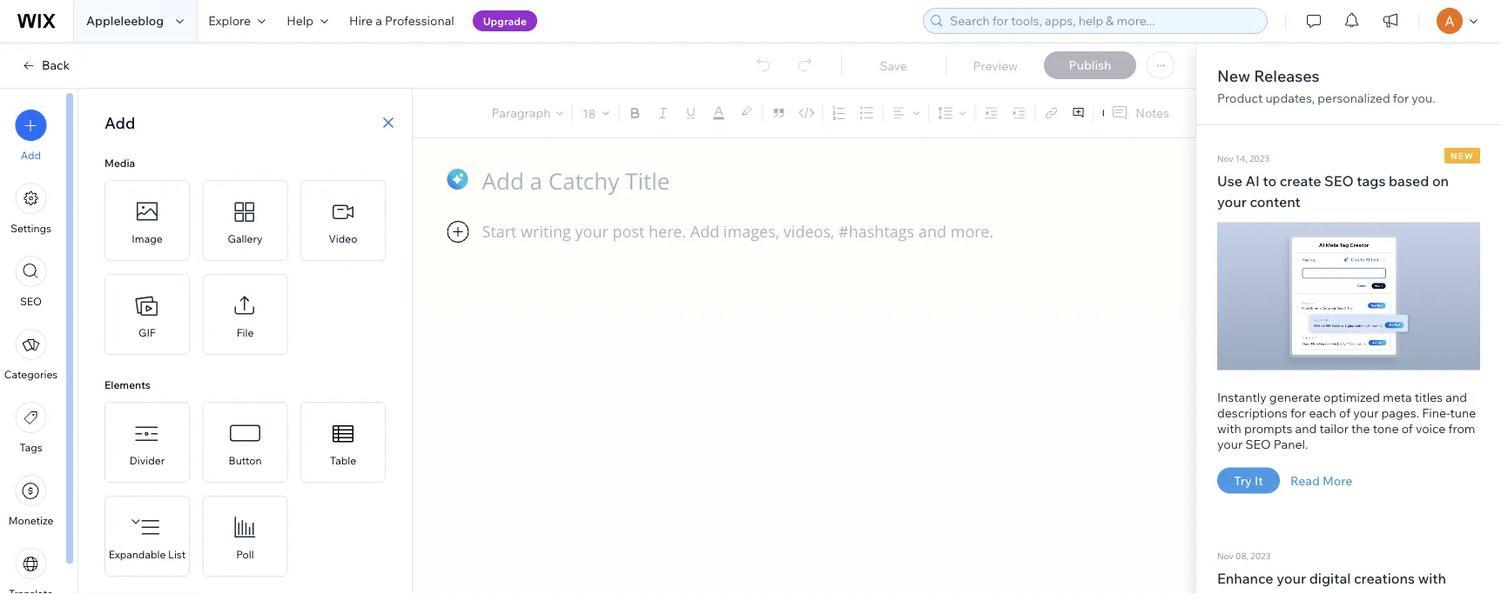 Task type: describe. For each thing, give the bounding box(es) containing it.
descriptions
[[1218, 405, 1288, 421]]

to
[[1263, 172, 1277, 189]]

upgrade button
[[473, 10, 537, 31]]

use ai to create seo tags based on your content
[[1218, 172, 1449, 210]]

a
[[376, 13, 382, 28]]

1 horizontal spatial add
[[105, 113, 135, 132]]

your inside use ai to create seo tags based on your content
[[1218, 193, 1247, 210]]

gif
[[139, 327, 156, 340]]

content
[[1250, 193, 1301, 210]]

appleleeblog
[[86, 13, 164, 28]]

tune
[[1451, 405, 1477, 421]]

instantly
[[1218, 390, 1267, 405]]

back button
[[21, 57, 70, 73]]

notes
[[1136, 105, 1170, 121]]

tailor
[[1320, 421, 1349, 436]]

ai
[[1246, 172, 1260, 189]]

0 horizontal spatial of
[[1340, 405, 1351, 421]]

help
[[287, 13, 314, 28]]

seo inside use ai to create seo tags based on your content
[[1325, 172, 1354, 189]]

divider
[[130, 455, 165, 468]]

expandable
[[109, 549, 166, 562]]

adobe
[[1218, 591, 1261, 595]]

new
[[1218, 66, 1251, 85]]

media
[[105, 157, 135, 170]]

add inside button
[[21, 149, 41, 162]]

updates,
[[1266, 91, 1315, 106]]

gallery
[[228, 233, 262, 246]]

panel.
[[1274, 437, 1308, 452]]

based
[[1389, 172, 1429, 189]]

meta
[[1383, 390, 1412, 405]]

for inside the instantly generate optimized meta titles and descriptions for each of your pages. fine-tune with prompts and tailor the tone of voice from your seo panel.
[[1291, 405, 1307, 421]]

poll
[[236, 549, 254, 562]]

elements
[[105, 379, 151, 392]]

nov for nov 14, 2023
[[1218, 153, 1234, 164]]

on
[[1433, 172, 1449, 189]]

Search for tools, apps, help & more... field
[[945, 9, 1262, 33]]

help button
[[276, 0, 339, 42]]

new releases product updates, personalized for you.
[[1218, 66, 1436, 106]]

08,
[[1236, 551, 1249, 562]]

categories
[[4, 368, 58, 381]]

each
[[1309, 405, 1337, 421]]

it
[[1255, 473, 1263, 489]]

voice
[[1416, 421, 1446, 436]]

14,
[[1236, 153, 1248, 164]]

2023 for nov 14, 2023
[[1250, 153, 1270, 164]]

seo inside the instantly generate optimized meta titles and descriptions for each of your pages. fine-tune with prompts and tailor the tone of voice from your seo panel.
[[1246, 437, 1271, 452]]

file
[[237, 327, 254, 340]]

tags button
[[15, 402, 47, 455]]

expandable list
[[109, 549, 186, 562]]

digital
[[1310, 570, 1351, 588]]

read more link
[[1291, 473, 1353, 489]]

generate
[[1270, 390, 1321, 405]]



Task type: vqa. For each thing, say whether or not it's contained in the screenshot.
&
no



Task type: locate. For each thing, give the bounding box(es) containing it.
with inside the instantly generate optimized meta titles and descriptions for each of your pages. fine-tune with prompts and tailor the tone of voice from your seo panel.
[[1218, 421, 1242, 436]]

0 horizontal spatial with
[[1218, 421, 1242, 436]]

0 horizontal spatial seo
[[20, 295, 42, 308]]

fine-
[[1422, 405, 1451, 421]]

add
[[105, 113, 135, 132], [21, 149, 41, 162]]

for down generate
[[1291, 405, 1307, 421]]

from
[[1449, 421, 1476, 436]]

2 horizontal spatial seo
[[1325, 172, 1354, 189]]

0 vertical spatial nov
[[1218, 153, 1234, 164]]

nov inside nov 08, 2023 enhance your digital creations with adobe express
[[1218, 551, 1234, 562]]

tone
[[1373, 421, 1399, 436]]

1 horizontal spatial and
[[1446, 390, 1468, 405]]

nov left 14,
[[1218, 153, 1234, 164]]

1 vertical spatial 2023
[[1251, 551, 1271, 562]]

prompts
[[1245, 421, 1293, 436]]

1 horizontal spatial of
[[1402, 421, 1413, 436]]

releases
[[1254, 66, 1320, 85]]

of down pages. on the right of page
[[1402, 421, 1413, 436]]

2023 inside nov 08, 2023 enhance your digital creations with adobe express
[[1251, 551, 1271, 562]]

and
[[1446, 390, 1468, 405], [1296, 421, 1317, 436]]

1 horizontal spatial for
[[1393, 91, 1409, 106]]

2023 right 08,
[[1251, 551, 1271, 562]]

1 horizontal spatial with
[[1418, 570, 1447, 588]]

instantly generate optimized meta titles and descriptions for each of your pages. fine-tune with prompts and tailor the tone of voice from your seo panel.
[[1218, 390, 1477, 452]]

your
[[1218, 193, 1247, 210], [1354, 405, 1379, 421], [1218, 437, 1243, 452], [1277, 570, 1306, 588]]

enhance
[[1218, 570, 1274, 588]]

1 vertical spatial nov
[[1218, 551, 1234, 562]]

nov for nov 08, 2023 enhance your digital creations with adobe express
[[1218, 551, 1234, 562]]

0 vertical spatial add
[[105, 113, 135, 132]]

hire a professional
[[349, 13, 454, 28]]

image
[[132, 233, 163, 246]]

1 vertical spatial with
[[1418, 570, 1447, 588]]

with down descriptions
[[1218, 421, 1242, 436]]

try
[[1234, 473, 1252, 489]]

2023 right 14,
[[1250, 153, 1270, 164]]

with inside nov 08, 2023 enhance your digital creations with adobe express
[[1418, 570, 1447, 588]]

your down descriptions
[[1218, 437, 1243, 452]]

plugin toolbar image
[[447, 221, 469, 243]]

seo up categories button
[[20, 295, 42, 308]]

0 vertical spatial 2023
[[1250, 153, 1270, 164]]

of
[[1340, 405, 1351, 421], [1402, 421, 1413, 436]]

you.
[[1412, 91, 1436, 106]]

menu
[[0, 99, 62, 595]]

optimized
[[1324, 390, 1381, 405]]

button
[[229, 455, 262, 468]]

video
[[329, 233, 357, 246]]

titles
[[1415, 390, 1443, 405]]

and up 'tune'
[[1446, 390, 1468, 405]]

personalized
[[1318, 91, 1391, 106]]

nov left 08,
[[1218, 551, 1234, 562]]

seo left tags
[[1325, 172, 1354, 189]]

use
[[1218, 172, 1243, 189]]

0 vertical spatial for
[[1393, 91, 1409, 106]]

the
[[1352, 421, 1371, 436]]

2023
[[1250, 153, 1270, 164], [1251, 551, 1271, 562]]

pages.
[[1382, 405, 1420, 421]]

2 nov from the top
[[1218, 551, 1234, 562]]

product
[[1218, 91, 1263, 106]]

read
[[1291, 473, 1320, 489]]

0 vertical spatial seo
[[1325, 172, 1354, 189]]

explore
[[208, 13, 251, 28]]

add button
[[15, 110, 47, 162]]

your up the
[[1354, 405, 1379, 421]]

1 nov from the top
[[1218, 153, 1234, 164]]

for left you.
[[1393, 91, 1409, 106]]

of down optimized
[[1340, 405, 1351, 421]]

seo down prompts
[[1246, 437, 1271, 452]]

read more
[[1291, 473, 1353, 489]]

notes button
[[1105, 101, 1175, 125]]

express
[[1265, 591, 1316, 595]]

with right creations
[[1418, 570, 1447, 588]]

and up the panel.
[[1296, 421, 1317, 436]]

1 horizontal spatial seo
[[1246, 437, 1271, 452]]

0 horizontal spatial and
[[1296, 421, 1317, 436]]

2 vertical spatial seo
[[1246, 437, 1271, 452]]

seo
[[1325, 172, 1354, 189], [20, 295, 42, 308], [1246, 437, 1271, 452]]

creations
[[1354, 570, 1415, 588]]

your inside nov 08, 2023 enhance your digital creations with adobe express
[[1277, 570, 1306, 588]]

seo button
[[15, 256, 47, 308]]

tags
[[1357, 172, 1386, 189]]

new
[[1451, 150, 1475, 161]]

your down use
[[1218, 193, 1247, 210]]

0 vertical spatial and
[[1446, 390, 1468, 405]]

settings
[[11, 222, 51, 235]]

create
[[1280, 172, 1322, 189]]

categories button
[[4, 329, 58, 381]]

Add a Catchy Title text field
[[482, 166, 1109, 196]]

1 vertical spatial add
[[21, 149, 41, 162]]

add up settings button
[[21, 149, 41, 162]]

try it link
[[1218, 468, 1280, 494]]

for
[[1393, 91, 1409, 106], [1291, 405, 1307, 421]]

hire a professional link
[[339, 0, 465, 42]]

None text field
[[482, 221, 1127, 595]]

menu containing add
[[0, 99, 62, 595]]

upgrade
[[483, 14, 527, 27]]

list
[[168, 549, 186, 562]]

nov 14, 2023
[[1218, 153, 1270, 164]]

professional
[[385, 13, 454, 28]]

for inside new releases product updates, personalized for you.
[[1393, 91, 1409, 106]]

your up express in the right bottom of the page
[[1277, 570, 1306, 588]]

nov
[[1218, 153, 1234, 164], [1218, 551, 1234, 562]]

nov 08, 2023 enhance your digital creations with adobe express
[[1218, 551, 1447, 595]]

back
[[42, 57, 70, 73]]

monetize
[[8, 515, 53, 528]]

2023 for nov 08, 2023 enhance your digital creations with adobe express
[[1251, 551, 1271, 562]]

tags
[[20, 442, 42, 455]]

0 horizontal spatial add
[[21, 149, 41, 162]]

hire
[[349, 13, 373, 28]]

seo inside button
[[20, 295, 42, 308]]

1 vertical spatial seo
[[20, 295, 42, 308]]

more
[[1323, 473, 1353, 489]]

1 vertical spatial and
[[1296, 421, 1317, 436]]

settings button
[[11, 183, 51, 235]]

try it
[[1234, 473, 1263, 489]]

add up media on the top
[[105, 113, 135, 132]]

0 vertical spatial with
[[1218, 421, 1242, 436]]

with
[[1218, 421, 1242, 436], [1418, 570, 1447, 588]]

1 vertical spatial for
[[1291, 405, 1307, 421]]

monetize button
[[8, 476, 53, 528]]

table
[[330, 455, 356, 468]]

0 horizontal spatial for
[[1291, 405, 1307, 421]]



